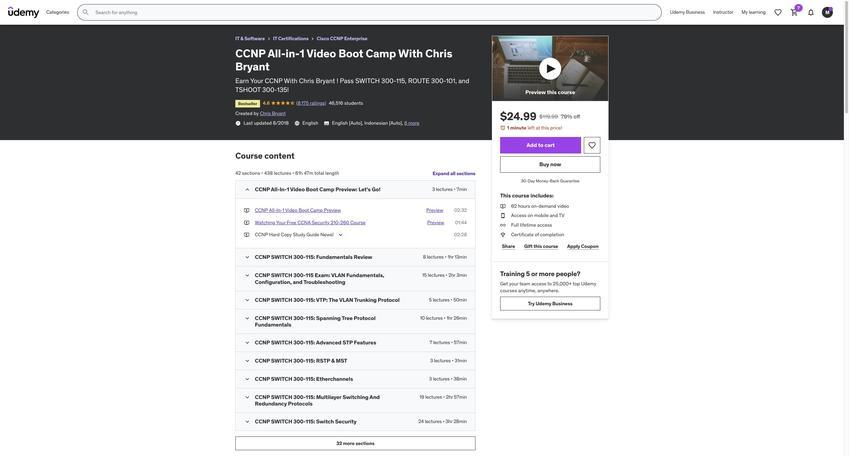 Task type: locate. For each thing, give the bounding box(es) containing it.
boot up ccna
[[299, 207, 309, 213]]

• left 7min
[[454, 186, 456, 192]]

115: left vtp:
[[306, 296, 315, 303]]

2 vertical spatial 3
[[430, 376, 432, 382]]

small image
[[244, 186, 251, 193], [244, 272, 251, 279], [244, 297, 251, 303], [244, 358, 251, 364], [244, 376, 251, 383], [244, 394, 251, 401]]

preview this course button
[[492, 36, 609, 101]]

3 down expand
[[433, 186, 435, 192]]

all- for ccnp all-in-1 video boot camp with chris bryant earn your ccnp with chris bryant ! pass switch 300-115, route 300-101, and tshoot 300-135!
[[268, 46, 286, 60]]

xsmall image left full
[[501, 222, 506, 229]]

• for ccnp switch 300-115 exam: vlan fundamentals, configuration, and troubleshooting
[[446, 272, 448, 278]]

0 horizontal spatial (8,175 ratings)
[[48, 12, 78, 18]]

preview down 3 lectures • 7min
[[427, 207, 444, 213]]

30-day money-back guarantee
[[522, 178, 580, 183]]

46,516 down ccnp all-in-1 video boot camp with chris bryant
[[80, 12, 95, 18]]

in- inside "button"
[[277, 207, 283, 213]]

this up '$119.99'
[[548, 89, 557, 95]]

course right 260
[[351, 219, 366, 226]]

3 up 3 lectures • 38min at the bottom
[[431, 358, 433, 364]]

7 for 7 lectures • 57min
[[430, 339, 433, 345]]

completion
[[541, 231, 565, 238]]

all- up watching
[[269, 207, 277, 213]]

categories
[[46, 9, 69, 15]]

1 vertical spatial course
[[351, 219, 366, 226]]

1 vertical spatial protocol
[[354, 314, 376, 321]]

business down anywhere.
[[553, 300, 573, 307]]

1 vertical spatial bestseller
[[238, 101, 257, 106]]

access down mobile
[[538, 222, 553, 228]]

1 horizontal spatial (8,175 ratings)
[[297, 100, 326, 106]]

small image for ccnp switch 300-115: vtp: the vlan trunking protocol
[[244, 297, 251, 303]]

1 english from the left
[[303, 120, 319, 126]]

xsmall image up share
[[501, 231, 506, 238]]

anywhere.
[[538, 287, 560, 293]]

gift this course link
[[523, 239, 561, 253]]

small image for ccnp switch 300-115: rstp & mst
[[244, 358, 251, 364]]

small image for ccnp switch 300-115: advanced stp features
[[244, 339, 251, 346]]

(8,175 down ccnp all-in-1 video boot camp with chris bryant
[[48, 12, 60, 18]]

7 inside 7 "link"
[[798, 5, 801, 10]]

46,516 up closed captions icon
[[329, 100, 344, 106]]

and right 101,
[[459, 76, 470, 85]]

& left mst
[[332, 357, 335, 364]]

1 horizontal spatial 46,516 students
[[329, 100, 364, 106]]

0 horizontal spatial udemy
[[536, 300, 552, 307]]

ccnp for ccnp all-in-1 video boot camp with chris bryant
[[5, 3, 21, 10]]

3 for ccnp switch 300-115: rstp & mst
[[431, 358, 433, 364]]

7 up 3 lectures • 31min
[[430, 339, 433, 345]]

115
[[306, 272, 314, 279]]

and left 115
[[293, 278, 303, 285]]

1 inside the ccnp all-in-1 video boot camp with chris bryant earn your ccnp with chris bryant ! pass switch 300-115, route 300-101, and tshoot 300-135!
[[300, 46, 305, 60]]

lectures for ccnp switch 300-115: advanced stp features
[[434, 339, 450, 345]]

certificate of completion
[[512, 231, 565, 238]]

1 small image from the top
[[244, 186, 251, 193]]

0 horizontal spatial wishlist image
[[589, 141, 597, 149]]

video for ccnp all-in-1 video boot camp preview:  let's go!
[[290, 186, 305, 193]]

your
[[250, 76, 263, 85], [276, 219, 286, 226]]

0 vertical spatial vlan
[[332, 272, 346, 279]]

bryant
[[117, 3, 134, 10], [236, 59, 270, 74], [316, 76, 335, 85], [272, 110, 286, 116]]

1 horizontal spatial udemy
[[582, 281, 597, 287]]

1 horizontal spatial students
[[345, 100, 364, 106]]

1 vertical spatial 3
[[431, 358, 433, 364]]

&
[[241, 35, 244, 42], [332, 357, 335, 364]]

• left 31min
[[452, 358, 454, 364]]

with for ccnp all-in-1 video boot camp with chris bryant earn your ccnp with chris bryant ! pass switch 300-115, route 300-101, and tshoot 300-135!
[[399, 46, 423, 60]]

ccnp inside ccnp switch 300-115 exam: vlan fundamentals, configuration, and troubleshooting
[[255, 272, 270, 279]]

115: for vtp:
[[306, 296, 315, 303]]

0 horizontal spatial in-
[[31, 3, 38, 10]]

0 horizontal spatial to
[[539, 142, 544, 148]]

115: left multilayer
[[306, 394, 315, 400]]

2hr left 3min
[[449, 272, 456, 278]]

1 115: from the top
[[306, 254, 315, 260]]

1 horizontal spatial bestseller
[[238, 101, 257, 106]]

300- inside ccnp switch 300-115: spanning tree protocol fundamentals
[[294, 314, 306, 321]]

all- inside "button"
[[269, 207, 277, 213]]

4.6 left categories "dropdown button"
[[33, 12, 40, 18]]

0 vertical spatial and
[[459, 76, 470, 85]]

xsmall image right software
[[267, 36, 272, 42]]

7 left the notifications image
[[798, 5, 801, 10]]

this right gift
[[534, 243, 543, 249]]

ccnp inside ccnp switch 300-115: spanning tree protocol fundamentals
[[255, 314, 270, 321]]

switch for ccnp switch 300-115: vtp: the vlan trunking protocol
[[271, 296, 293, 303]]

57min up 31min
[[454, 339, 467, 345]]

more right 32
[[343, 440, 355, 446]]

0 vertical spatial protocol
[[378, 296, 400, 303]]

apply coupon
[[568, 243, 599, 249]]

2 vertical spatial this
[[534, 243, 543, 249]]

camp for ccnp all-in-1 video boot camp preview
[[310, 207, 323, 213]]

0 vertical spatial more
[[409, 120, 420, 126]]

5 small image from the top
[[244, 376, 251, 383]]

xsmall image left watching
[[244, 219, 250, 226]]

0 horizontal spatial security
[[312, 219, 330, 226]]

all- for ccnp all-in-1 video boot camp with chris bryant
[[22, 3, 31, 10]]

stp
[[343, 339, 353, 346]]

13min
[[455, 254, 467, 260]]

0 vertical spatial with
[[88, 3, 101, 10]]

3 for ccnp switch 300-115: etherchannels
[[430, 376, 432, 382]]

0 vertical spatial to
[[539, 142, 544, 148]]

0 horizontal spatial xsmall image
[[244, 207, 250, 214]]

camp for ccnp all-in-1 video boot camp with chris bryant earn your ccnp with chris bryant ! pass switch 300-115, route 300-101, and tshoot 300-135!
[[366, 46, 396, 60]]

0 horizontal spatial 4.6
[[33, 12, 40, 18]]

300- left spanning
[[294, 314, 306, 321]]

students right submit search icon
[[96, 12, 115, 18]]

0 vertical spatial 3
[[433, 186, 435, 192]]

xsmall image
[[501, 203, 506, 210], [244, 207, 250, 214]]

ccnp for ccnp switch 300-115: spanning tree protocol fundamentals
[[255, 314, 270, 321]]

0 vertical spatial 46,516
[[80, 12, 95, 18]]

0 vertical spatial access
[[538, 222, 553, 228]]

switch for ccnp switch 300-115: rstp & mst
[[271, 357, 293, 364]]

0 vertical spatial 7
[[798, 5, 801, 10]]

it inside 'link'
[[236, 35, 240, 42]]

1 horizontal spatial your
[[276, 219, 286, 226]]

0 vertical spatial your
[[250, 76, 263, 85]]

protocol right trunking
[[378, 296, 400, 303]]

ccnp inside "ccnp switch 300-115: multilayer switching and redundancy protocols"
[[255, 394, 270, 400]]

chris up 101,
[[426, 46, 453, 60]]

more right 6
[[409, 120, 420, 126]]

left
[[528, 125, 535, 131]]

0 vertical spatial 57min
[[454, 339, 467, 345]]

4 115: from the top
[[306, 339, 315, 346]]

• up 3 lectures • 31min
[[452, 339, 453, 345]]

at
[[536, 125, 541, 131]]

42
[[236, 170, 241, 176]]

1 it from the left
[[236, 35, 240, 42]]

10
[[420, 315, 425, 321]]

camp up 'watching your free ccna security 210-260 course'
[[310, 207, 323, 213]]

my learning
[[742, 9, 766, 15]]

more inside button
[[343, 440, 355, 446]]

0 horizontal spatial fundamentals
[[255, 321, 292, 328]]

0 horizontal spatial english
[[303, 120, 319, 126]]

ccnp for ccnp all-in-1 video boot camp preview
[[255, 207, 268, 213]]

small image for ccnp switch 300-115: etherchannels
[[244, 376, 251, 383]]

1 vertical spatial access
[[532, 281, 547, 287]]

46,516 students
[[80, 12, 115, 18], [329, 100, 364, 106]]

2 horizontal spatial sections
[[457, 170, 476, 176]]

this inside button
[[548, 89, 557, 95]]

7min
[[457, 186, 467, 192]]

• for ccnp switch 300-115: vtp: the vlan trunking protocol
[[451, 297, 453, 303]]

it & software
[[236, 35, 265, 42]]

1 vertical spatial security
[[335, 418, 357, 425]]

sections inside button
[[356, 440, 375, 446]]

boot for ccnp all-in-1 video boot camp preview
[[299, 207, 309, 213]]

m link
[[820, 4, 837, 21]]

top
[[573, 281, 581, 287]]

• left 3hr
[[443, 418, 445, 425]]

115: inside "ccnp switch 300-115: multilayer switching and redundancy protocols"
[[306, 394, 315, 400]]

all- inside the ccnp all-in-1 video boot camp with chris bryant earn your ccnp with chris bryant ! pass switch 300-115, route 300-101, and tshoot 300-135!
[[268, 46, 286, 60]]

ccnp switch 300-115: rstp & mst
[[255, 357, 348, 364]]

$24.99 $119.99 79% off
[[501, 109, 581, 123]]

•
[[262, 170, 263, 176], [293, 170, 294, 176], [454, 186, 456, 192], [445, 254, 447, 260], [446, 272, 448, 278], [451, 297, 453, 303], [444, 315, 446, 321], [452, 339, 453, 345], [452, 358, 454, 364], [451, 376, 453, 382], [444, 394, 445, 400], [443, 418, 445, 425]]

5 lectures • 50min
[[429, 297, 467, 303]]

team
[[520, 281, 531, 287]]

wishlist image
[[775, 8, 783, 16], [589, 141, 597, 149]]

cisco ccnp enterprise
[[317, 35, 368, 42]]

0 horizontal spatial protocol
[[354, 314, 376, 321]]

32 more sections button
[[236, 437, 476, 450]]

0 horizontal spatial 5
[[429, 297, 432, 303]]

protocol right tree
[[354, 314, 376, 321]]

switch inside "ccnp switch 300-115: multilayer switching and redundancy protocols"
[[271, 394, 293, 400]]

3hr
[[446, 418, 453, 425]]

camp inside "button"
[[310, 207, 323, 213]]

1 inside "button"
[[283, 207, 284, 213]]

add to cart button
[[501, 137, 582, 153]]

1 horizontal spatial ratings)
[[310, 100, 326, 106]]

fundamentals,
[[347, 272, 385, 279]]

115,
[[397, 76, 407, 85]]

46,516 students down "pass"
[[329, 100, 364, 106]]

your
[[510, 281, 519, 287]]

camp down length
[[320, 186, 335, 193]]

students down "pass"
[[345, 100, 364, 106]]

people?
[[557, 270, 581, 278]]

vlan right exam:
[[332, 272, 346, 279]]

0 vertical spatial 1hr
[[448, 254, 454, 260]]

chris left !
[[299, 76, 315, 85]]

15 lectures • 2hr 3min
[[423, 272, 467, 278]]

vlan inside ccnp switch 300-115 exam: vlan fundamentals, configuration, and troubleshooting
[[332, 272, 346, 279]]

300- for ccnp switch 300-115: switch security
[[294, 418, 306, 425]]

anytime,
[[519, 287, 537, 293]]

8 115: from the top
[[306, 418, 315, 425]]

switching
[[343, 394, 369, 400]]

57min down 38min
[[454, 394, 467, 400]]

1 vertical spatial in-
[[277, 207, 283, 213]]

chris right submit search icon
[[102, 3, 116, 10]]

buy
[[540, 161, 550, 168]]

• down 3 lectures • 38min at the bottom
[[444, 394, 445, 400]]

ratings) down ccnp all-in-1 video boot camp with chris bryant
[[62, 12, 78, 18]]

lectures for ccnp switch 300-115: multilayer switching and redundancy protocols
[[426, 394, 442, 400]]

1hr left 26min
[[447, 315, 453, 321]]

3 up 19 lectures • 2hr 57min
[[430, 376, 432, 382]]

ccnp inside "button"
[[255, 207, 268, 213]]

(8,175 ratings)
[[48, 12, 78, 18], [297, 100, 326, 106]]

1 vertical spatial course
[[513, 192, 530, 199]]

1 vertical spatial (8,175
[[297, 100, 309, 106]]

5 115: from the top
[[306, 357, 315, 364]]

boot inside "button"
[[299, 207, 309, 213]]

english right closed captions icon
[[332, 120, 348, 126]]

access down or
[[532, 281, 547, 287]]

buy now button
[[501, 156, 601, 173]]

ccnp for ccnp switch 300-115: multilayer switching and redundancy protocols
[[255, 394, 270, 400]]

in- left categories
[[31, 3, 38, 10]]

(8,175
[[48, 12, 60, 18], [297, 100, 309, 106]]

0 vertical spatial (8,175 ratings)
[[48, 12, 78, 18]]

6 small image from the top
[[244, 394, 251, 401]]

boot left submit search icon
[[58, 3, 70, 10]]

1 minute left at this price!
[[508, 125, 563, 131]]

ccnp for ccnp switch 300-115 exam: vlan fundamentals, configuration, and troubleshooting
[[255, 272, 270, 279]]

300- left exam:
[[294, 272, 306, 279]]

to inside training 5 or more people? get your team access to 25,000+ top udemy courses anytime, anywhere.
[[548, 281, 552, 287]]

ccnp for ccnp switch 300-115: switch security
[[255, 418, 270, 425]]

this for preview
[[548, 89, 557, 95]]

boot for ccnp all-in-1 video boot camp preview:  let's go!
[[306, 186, 318, 193]]

0 horizontal spatial students
[[96, 12, 115, 18]]

sections for expand all sections
[[457, 170, 476, 176]]

0 vertical spatial fundamentals
[[316, 254, 353, 260]]

business left instructor
[[687, 9, 706, 15]]

3 lectures • 7min
[[433, 186, 467, 192]]

2 vertical spatial and
[[293, 278, 303, 285]]

xsmall image
[[267, 36, 272, 42], [310, 36, 316, 42], [236, 120, 241, 126], [501, 212, 506, 219], [244, 219, 250, 226], [501, 222, 506, 229], [501, 231, 506, 238], [244, 232, 250, 238]]

0 horizontal spatial it
[[236, 35, 240, 42]]

watching your free ccna security 210-260 course button
[[255, 219, 366, 226]]

1 vertical spatial &
[[332, 357, 335, 364]]

300- down ccnp switch 300-115: rstp & mst
[[294, 375, 306, 382]]

115: for etherchannels
[[306, 375, 315, 382]]

3 small image from the top
[[244, 339, 251, 346]]

it for it certifications
[[273, 35, 277, 42]]

and inside the ccnp all-in-1 video boot camp with chris bryant earn your ccnp with chris bryant ! pass switch 300-115, route 300-101, and tshoot 300-135!
[[459, 76, 470, 85]]

2 vertical spatial with
[[284, 76, 298, 85]]

course up 79%
[[558, 89, 576, 95]]

2hr for ccnp switch 300-115: multilayer switching and redundancy protocols
[[446, 394, 453, 400]]

video inside "button"
[[286, 207, 298, 213]]

last updated 8/2018
[[244, 120, 289, 126]]

chris right by
[[260, 110, 271, 116]]

300- for ccnp switch 300-115:  fundamentals review
[[294, 254, 306, 260]]

chris
[[102, 3, 116, 10], [426, 46, 453, 60], [299, 76, 315, 85], [260, 110, 271, 116]]

300- down ccnp switch 300-115: etherchannels
[[294, 394, 306, 400]]

115: for spanning
[[306, 314, 315, 321]]

0 horizontal spatial and
[[293, 278, 303, 285]]

6 115: from the top
[[306, 375, 315, 382]]

300- inside ccnp switch 300-115 exam: vlan fundamentals, configuration, and troubleshooting
[[294, 272, 306, 279]]

2hr down 3 lectures • 38min at the bottom
[[446, 394, 453, 400]]

1 vertical spatial more
[[539, 270, 555, 278]]

1 horizontal spatial and
[[459, 76, 470, 85]]

Search for anything text field
[[94, 7, 654, 18]]

0 vertical spatial ratings)
[[62, 12, 78, 18]]

boot for ccnp all-in-1 video boot camp with chris bryant earn your ccnp with chris bryant ! pass switch 300-115, route 300-101, and tshoot 300-135!
[[339, 46, 364, 60]]

0 horizontal spatial business
[[553, 300, 573, 307]]

115: inside ccnp switch 300-115: spanning tree protocol fundamentals
[[306, 314, 315, 321]]

exam:
[[315, 272, 331, 279]]

lectures left 31min
[[434, 358, 451, 364]]

switch inside ccnp switch 300-115: spanning tree protocol fundamentals
[[271, 314, 293, 321]]

camp for ccnp all-in-1 video boot camp with chris bryant
[[72, 3, 87, 10]]

2 115: from the top
[[306, 296, 315, 303]]

115: down ccnp switch 300-115: rstp & mst
[[306, 375, 315, 382]]

1 horizontal spatial to
[[548, 281, 552, 287]]

ccnp for ccnp switch 300-115: advanced stp features
[[255, 339, 270, 346]]

english
[[303, 120, 319, 126], [332, 120, 348, 126]]

course inside button
[[351, 219, 366, 226]]

!
[[337, 76, 339, 85]]

small image
[[244, 254, 251, 261], [244, 315, 251, 322], [244, 339, 251, 346], [244, 418, 251, 425]]

includes:
[[531, 192, 554, 199]]

camp for ccnp all-in-1 video boot camp preview:  let's go!
[[320, 186, 335, 193]]

lectures down expand
[[436, 186, 453, 192]]

switch for ccnp switch 300-115: spanning tree protocol fundamentals
[[271, 314, 293, 321]]

security up news!
[[312, 219, 330, 226]]

lectures for ccnp switch 300-115: spanning tree protocol fundamentals
[[426, 315, 443, 321]]

7 115: from the top
[[306, 394, 315, 400]]

2hr for ccnp switch 300-115 exam: vlan fundamentals, configuration, and troubleshooting
[[449, 272, 456, 278]]

& left software
[[241, 35, 244, 42]]

2 english from the left
[[332, 120, 348, 126]]

course inside button
[[558, 89, 576, 95]]

switch inside ccnp switch 300-115 exam: vlan fundamentals, configuration, and troubleshooting
[[271, 272, 293, 279]]

4.6
[[33, 12, 40, 18], [263, 100, 270, 106]]

preview up 210-
[[324, 207, 341, 213]]

udemy inside training 5 or more people? get your team access to 25,000+ top udemy courses anytime, anywhere.
[[582, 281, 597, 287]]

1 horizontal spatial 7
[[798, 5, 801, 10]]

300- for ccnp switch 300-115: vtp: the vlan trunking protocol
[[294, 296, 306, 303]]

hard
[[269, 232, 280, 238]]

2 it from the left
[[273, 35, 277, 42]]

vlan right the
[[340, 296, 354, 303]]

boot inside the ccnp all-in-1 video boot camp with chris bryant earn your ccnp with chris bryant ! pass switch 300-115, route 300-101, and tshoot 300-135!
[[339, 46, 364, 60]]

english right course language icon
[[303, 120, 319, 126]]

0 vertical spatial &
[[241, 35, 244, 42]]

sections right 42
[[242, 170, 260, 176]]

4 small image from the top
[[244, 418, 251, 425]]

in- for ccnp all-in-1 video boot camp preview:  let's go!
[[280, 186, 287, 193]]

0 horizontal spatial bestseller
[[8, 13, 27, 18]]

1 vertical spatial 2hr
[[446, 394, 453, 400]]

0 horizontal spatial more
[[343, 440, 355, 446]]

boot down enterprise
[[339, 46, 364, 60]]

300- down protocols
[[294, 418, 306, 425]]

gift
[[525, 243, 533, 249]]

0 vertical spatial students
[[96, 12, 115, 18]]

300- inside "ccnp switch 300-115: multilayer switching and redundancy protocols"
[[294, 394, 306, 400]]

course up 42
[[236, 151, 263, 161]]

1 horizontal spatial english
[[332, 120, 348, 126]]

(8,175 up course language icon
[[297, 100, 309, 106]]

preview:
[[336, 186, 358, 193]]

1 vertical spatial your
[[276, 219, 286, 226]]

in- inside the ccnp all-in-1 video boot camp with chris bryant earn your ccnp with chris bryant ! pass switch 300-115, route 300-101, and tshoot 300-135!
[[286, 46, 300, 60]]

1 vertical spatial 57min
[[454, 394, 467, 400]]

video inside the ccnp all-in-1 video boot camp with chris bryant earn your ccnp with chris bryant ! pass switch 300-115, route 300-101, and tshoot 300-135!
[[307, 46, 336, 60]]

lectures right 10
[[426, 315, 443, 321]]

this for gift
[[534, 243, 543, 249]]

1 vertical spatial and
[[550, 212, 558, 219]]

1hr left 13min
[[448, 254, 454, 260]]

1 horizontal spatial in-
[[286, 46, 300, 60]]

tshoot
[[236, 86, 261, 94]]

access inside training 5 or more people? get your team access to 25,000+ top udemy courses anytime, anywhere.
[[532, 281, 547, 287]]

2 small image from the top
[[244, 315, 251, 322]]

security right 'switch'
[[335, 418, 357, 425]]

2 vertical spatial course
[[544, 243, 559, 249]]

115: for fundamentals
[[306, 254, 315, 260]]

hours
[[519, 203, 531, 209]]

3 small image from the top
[[244, 297, 251, 303]]

video down cisco
[[307, 46, 336, 60]]

small image for ccnp switch 300-115: spanning tree protocol fundamentals
[[244, 315, 251, 322]]

in- up hard
[[277, 207, 283, 213]]

video right the udemy image
[[42, 3, 57, 10]]

course content
[[236, 151, 295, 161]]

2 vertical spatial udemy
[[536, 300, 552, 307]]

0 vertical spatial 2hr
[[449, 272, 456, 278]]

0 vertical spatial wishlist image
[[775, 8, 783, 16]]

more right or
[[539, 270, 555, 278]]

full
[[512, 222, 519, 228]]

camp
[[72, 3, 87, 10], [366, 46, 396, 60], [320, 186, 335, 193], [310, 207, 323, 213]]

try udemy business
[[529, 300, 573, 307]]

udemy business link
[[667, 4, 710, 21]]

course up hours at the right of page
[[513, 192, 530, 199]]

115: for switch
[[306, 418, 315, 425]]

watching your free ccna security 210-260 course
[[255, 219, 366, 226]]

115: left 'switch'
[[306, 418, 315, 425]]

video down "61h 47m"
[[290, 186, 305, 193]]

enterprise
[[345, 35, 368, 42]]

lectures right 24
[[425, 418, 442, 425]]

0 vertical spatial udemy
[[671, 9, 686, 15]]

in- down it certifications link
[[286, 46, 300, 60]]

0 vertical spatial 4.6
[[33, 12, 40, 18]]

260
[[341, 219, 350, 226]]

security
[[312, 219, 330, 226], [335, 418, 357, 425]]

0 vertical spatial course
[[236, 151, 263, 161]]

0 horizontal spatial &
[[241, 35, 244, 42]]

created
[[236, 110, 253, 116]]

[auto], indonesian
[[349, 120, 388, 126]]

or
[[532, 270, 538, 278]]

0 vertical spatial course
[[558, 89, 576, 95]]

2 small image from the top
[[244, 272, 251, 279]]

1 vertical spatial 5
[[429, 297, 432, 303]]

0 vertical spatial in-
[[280, 186, 287, 193]]

switch for ccnp switch 300-115:  fundamentals review
[[271, 254, 293, 260]]

8/2018
[[273, 120, 289, 126]]

show lecture description image
[[337, 232, 344, 238]]

• left 13min
[[445, 254, 447, 260]]

4.6 up created by chris bryant
[[263, 100, 270, 106]]

• for ccnp all-in-1 video boot camp preview:  let's go!
[[454, 186, 456, 192]]

1 for ccnp all-in-1 video boot camp with chris bryant
[[38, 3, 41, 10]]

1 horizontal spatial wishlist image
[[775, 8, 783, 16]]

3 for ccnp all-in-1 video boot camp preview:  let's go!
[[433, 186, 435, 192]]

ccnp for ccnp switch 300-115: etherchannels
[[255, 375, 270, 382]]

small image for ccnp switch 300-115: switch security
[[244, 418, 251, 425]]

boot
[[58, 3, 70, 10], [339, 46, 364, 60], [306, 186, 318, 193], [299, 207, 309, 213]]

fundamentals inside ccnp switch 300-115: spanning tree protocol fundamentals
[[255, 321, 292, 328]]

all- down 438
[[271, 186, 280, 193]]

3 115: from the top
[[306, 314, 315, 321]]

02:32
[[455, 207, 467, 213]]

1 small image from the top
[[244, 254, 251, 261]]

small image for ccnp switch 300-115: multilayer switching and redundancy protocols
[[244, 394, 251, 401]]

this
[[501, 192, 511, 199]]

camp inside the ccnp all-in-1 video boot camp with chris bryant earn your ccnp with chris bryant ! pass switch 300-115, route 300-101, and tshoot 300-135!
[[366, 46, 396, 60]]

0 vertical spatial in-
[[31, 3, 38, 10]]

mst
[[336, 357, 348, 364]]

300- for ccnp switch 300-115: advanced stp features
[[294, 339, 306, 346]]

sections inside dropdown button
[[457, 170, 476, 176]]

0 horizontal spatial 46,516 students
[[80, 12, 115, 18]]

115: for rstp
[[306, 357, 315, 364]]

1 horizontal spatial sections
[[356, 440, 375, 446]]

lectures up 19 lectures • 2hr 57min
[[433, 376, 450, 382]]

your left free
[[276, 219, 286, 226]]

video up free
[[286, 207, 298, 213]]

get
[[501, 281, 509, 287]]

lectures right 19 at the left of page
[[426, 394, 442, 400]]

8 lectures • 1hr 13min
[[423, 254, 467, 260]]

1 horizontal spatial 4.6
[[263, 100, 270, 106]]

1 horizontal spatial fundamentals
[[316, 254, 353, 260]]

2 horizontal spatial udemy
[[671, 9, 686, 15]]

0 vertical spatial security
[[312, 219, 330, 226]]

5 left or
[[527, 270, 530, 278]]

1 vertical spatial to
[[548, 281, 552, 287]]

4 small image from the top
[[244, 358, 251, 364]]

course for preview this course
[[558, 89, 576, 95]]

1 horizontal spatial 46,516
[[329, 100, 344, 106]]

instructor
[[714, 9, 734, 15]]

you have alerts image
[[830, 7, 834, 11]]



Task type: vqa. For each thing, say whether or not it's contained in the screenshot.
Trending
no



Task type: describe. For each thing, give the bounding box(es) containing it.
etherchannels
[[316, 375, 353, 382]]

[auto]
[[389, 120, 402, 126]]

multilayer
[[316, 394, 342, 400]]

preview inside "button"
[[324, 207, 341, 213]]

ccnp all-in-1 video boot camp preview:  let's go!
[[255, 186, 381, 193]]

course language image
[[294, 120, 300, 126]]

rstp
[[316, 357, 330, 364]]

1 horizontal spatial &
[[332, 357, 335, 364]]

news!
[[321, 232, 334, 238]]

small image for ccnp switch 300-115 exam: vlan fundamentals, configuration, and troubleshooting
[[244, 272, 251, 279]]

guide
[[307, 232, 320, 238]]

it for it & software
[[236, 35, 240, 42]]

1 vertical spatial vlan
[[340, 296, 354, 303]]

lectures for ccnp switch 300-115: etherchannels
[[433, 376, 450, 382]]

0 vertical spatial bestseller
[[8, 13, 27, 18]]

79%
[[561, 113, 573, 120]]

210-
[[331, 219, 341, 226]]

switch for ccnp switch 300-115: multilayer switching and redundancy protocols
[[271, 394, 293, 400]]

video for ccnp all-in-1 video boot camp with chris bryant earn your ccnp with chris bryant ! pass switch 300-115, route 300-101, and tshoot 300-135!
[[307, 46, 336, 60]]

lifetime
[[521, 222, 537, 228]]

troubleshooting
[[304, 278, 346, 285]]

minute
[[511, 125, 527, 131]]

1hr for ccnp switch 300-115:  fundamentals review
[[448, 254, 454, 260]]

ccnp switch 300-115: switch security
[[255, 418, 357, 425]]

advanced
[[316, 339, 342, 346]]

more inside training 5 or more people? get your team access to 25,000+ top udemy courses anytime, anywhere.
[[539, 270, 555, 278]]

• for ccnp switch 300-115: spanning tree protocol fundamentals
[[444, 315, 446, 321]]

access
[[512, 212, 527, 219]]

xsmall image left the access on the right of page
[[501, 212, 506, 219]]

closed captions image
[[324, 120, 330, 126]]

1 vertical spatial ratings)
[[310, 100, 326, 106]]

• left "61h 47m"
[[293, 170, 294, 176]]

• for ccnp switch 300-115: etherchannels
[[451, 376, 453, 382]]

in- for ccnp all-in-1 video boot camp with chris bryant
[[31, 3, 38, 10]]

length
[[326, 170, 339, 176]]

ccnp switch 300-115: etherchannels
[[255, 375, 353, 382]]

to inside button
[[539, 142, 544, 148]]

share button
[[501, 239, 517, 253]]

lectures for ccnp switch 300-115: rstp & mst
[[434, 358, 451, 364]]

buy now
[[540, 161, 562, 168]]

1 horizontal spatial security
[[335, 418, 357, 425]]

your inside button
[[276, 219, 286, 226]]

lectures for ccnp switch 300-115: vtp: the vlan trunking protocol
[[433, 297, 450, 303]]

earn
[[236, 76, 249, 85]]

ccnp all-in-1 video boot camp with chris bryant
[[5, 3, 134, 10]]

certifications
[[278, 35, 309, 42]]

1 57min from the top
[[454, 339, 467, 345]]

1 vertical spatial 46,516 students
[[329, 100, 364, 106]]

32 more sections
[[337, 440, 375, 446]]

2 57min from the top
[[454, 394, 467, 400]]

full lifetime access
[[512, 222, 553, 228]]

$119.99
[[540, 113, 559, 120]]

1 for ccnp all-in-1 video boot camp with chris bryant earn your ccnp with chris bryant ! pass switch 300-115, route 300-101, and tshoot 300-135!
[[300, 46, 305, 60]]

8
[[423, 254, 426, 260]]

and inside ccnp switch 300-115 exam: vlan fundamentals, configuration, and troubleshooting
[[293, 278, 303, 285]]

1hr for ccnp switch 300-115: spanning tree protocol fundamentals
[[447, 315, 453, 321]]

1 for ccnp all-in-1 video boot camp preview:  let's go!
[[287, 186, 289, 193]]

1 vertical spatial 4.6
[[263, 100, 270, 106]]

pass
[[340, 76, 354, 85]]

ccnp for ccnp all-in-1 video boot camp preview:  let's go!
[[255, 186, 270, 193]]

switch for ccnp switch 300-115: advanced stp features
[[271, 339, 293, 346]]

english for english
[[303, 120, 319, 126]]

notifications image
[[808, 8, 816, 16]]

135!
[[277, 86, 289, 94]]

cisco ccnp enterprise link
[[317, 34, 368, 43]]

video for ccnp all-in-1 video boot camp with chris bryant
[[42, 3, 57, 10]]

0 horizontal spatial course
[[236, 151, 263, 161]]

1 for ccnp all-in-1 video boot camp preview
[[283, 207, 284, 213]]

preview inside button
[[526, 89, 546, 95]]

300- for ccnp switch 300-115: rstp & mst
[[294, 357, 306, 364]]

learning
[[750, 9, 766, 15]]

created by chris bryant
[[236, 110, 286, 116]]

small image for ccnp switch 300-115:  fundamentals review
[[244, 254, 251, 261]]

guarantee
[[561, 178, 580, 183]]

alarm image
[[501, 125, 506, 131]]

7 link
[[787, 4, 804, 21]]

expand all sections button
[[433, 167, 476, 180]]

1 vertical spatial this
[[542, 125, 550, 131]]

in- for ccnp all-in-1 video boot camp with chris bryant earn your ccnp with chris bryant ! pass switch 300-115, route 300-101, and tshoot 300-135!
[[286, 46, 300, 60]]

expand all sections
[[433, 170, 476, 176]]

ccnp switch 300-115: advanced stp features
[[255, 339, 377, 346]]

300- right the route
[[432, 76, 446, 85]]

switch for ccnp switch 300-115: etherchannels
[[271, 375, 293, 382]]

video for ccnp all-in-1 video boot camp preview
[[286, 207, 298, 213]]

1 vertical spatial wishlist image
[[589, 141, 597, 149]]

it certifications link
[[273, 34, 309, 43]]

61h 47m
[[296, 170, 314, 176]]

on-
[[532, 203, 539, 209]]

0 horizontal spatial ratings)
[[62, 12, 78, 18]]

english for english [auto], indonesian [auto] , 6 more
[[332, 120, 348, 126]]

gift this course
[[525, 243, 559, 249]]

your inside the ccnp all-in-1 video boot camp with chris bryant earn your ccnp with chris bryant ! pass switch 300-115, route 300-101, and tshoot 300-135!
[[250, 76, 263, 85]]

ccnp for ccnp hard copy study guide news!
[[255, 232, 268, 238]]

certificate
[[512, 231, 534, 238]]

ccnp all-in-1 video boot camp preview
[[255, 207, 341, 213]]

19 lectures • 2hr 57min
[[420, 394, 467, 400]]

lectures for ccnp switch 300-115 exam: vlan fundamentals, configuration, and troubleshooting
[[428, 272, 445, 278]]

xsmall image for xsmall icon on the left of the access on the right of page
[[501, 203, 506, 210]]

xsmall image for xsmall icon to the left of watching
[[244, 207, 250, 214]]

• for ccnp switch 300-115: advanced stp features
[[452, 339, 453, 345]]

ccnp hard copy study guide news!
[[255, 232, 334, 238]]

300- for ccnp switch 300-115: etherchannels
[[294, 375, 306, 382]]

it certifications
[[273, 35, 309, 42]]

shopping cart with 7 items image
[[791, 8, 799, 16]]

all- for ccnp all-in-1 video boot camp preview
[[269, 207, 277, 213]]

• for ccnp switch 300-115: multilayer switching and redundancy protocols
[[444, 394, 445, 400]]

1 horizontal spatial with
[[284, 76, 298, 85]]

copy
[[281, 232, 292, 238]]

boot for ccnp all-in-1 video boot camp with chris bryant
[[58, 3, 70, 10]]

300- for ccnp switch 300-115: spanning tree protocol fundamentals
[[294, 314, 306, 321]]

with for ccnp all-in-1 video boot camp with chris bryant
[[88, 3, 101, 10]]

course for gift this course
[[544, 243, 559, 249]]

protocol inside ccnp switch 300-115: spanning tree protocol fundamentals
[[354, 314, 376, 321]]

security inside watching your free ccna security 210-260 course button
[[312, 219, 330, 226]]

7 for 7
[[798, 5, 801, 10]]

0 vertical spatial business
[[687, 9, 706, 15]]

configuration,
[[255, 278, 292, 285]]

vtp:
[[316, 296, 328, 303]]

0 vertical spatial (8,175
[[48, 12, 60, 18]]

24
[[419, 418, 424, 425]]

preview left "01:44"
[[428, 219, 445, 226]]

expand
[[433, 170, 450, 176]]

438
[[264, 170, 273, 176]]

15
[[423, 272, 427, 278]]

by
[[254, 110, 259, 116]]

300- left the route
[[382, 76, 397, 85]]

on
[[528, 212, 534, 219]]

features
[[354, 339, 377, 346]]

24 lectures • 3hr 28min
[[419, 418, 467, 425]]

ccnp for ccnp switch 300-115: rstp & mst
[[255, 357, 270, 364]]

300- for ccnp switch 300-115: multilayer switching and redundancy protocols
[[294, 394, 306, 400]]

small image for ccnp all-in-1 video boot camp preview:  let's go!
[[244, 186, 251, 193]]

xsmall image left last
[[236, 120, 241, 126]]

300- right tshoot
[[263, 86, 277, 94]]

1 horizontal spatial protocol
[[378, 296, 400, 303]]

and
[[370, 394, 380, 400]]

• for ccnp switch 300-115: rstp & mst
[[452, 358, 454, 364]]

ccnp switch 300-115: vtp: the vlan trunking protocol
[[255, 296, 400, 303]]

1 horizontal spatial more
[[409, 120, 420, 126]]

ccnp for ccnp all-in-1 video boot camp with chris bryant earn your ccnp with chris bryant ! pass switch 300-115, route 300-101, and tshoot 300-135!
[[236, 46, 266, 60]]

5 inside training 5 or more people? get your team access to 25,000+ top udemy courses anytime, anywhere.
[[527, 270, 530, 278]]

coupon
[[582, 243, 599, 249]]

m
[[826, 9, 830, 15]]

• left 438
[[262, 170, 263, 176]]

add
[[527, 142, 537, 148]]

lectures for ccnp switch 300-115:  fundamentals review
[[427, 254, 444, 260]]

software
[[245, 35, 265, 42]]

lectures right 438
[[274, 170, 292, 176]]

in- for ccnp all-in-1 video boot camp preview
[[277, 207, 283, 213]]

my
[[742, 9, 749, 15]]

preview this course
[[526, 89, 576, 95]]

video
[[558, 203, 570, 209]]

7 lectures • 57min
[[430, 339, 467, 345]]

let's
[[359, 186, 371, 193]]

0 horizontal spatial 46,516
[[80, 12, 95, 18]]

money-
[[536, 178, 550, 183]]

ccnp all-in-1 video boot camp with chris bryant earn your ccnp with chris bryant ! pass switch 300-115, route 300-101, and tshoot 300-135!
[[236, 46, 470, 94]]

cart
[[545, 142, 555, 148]]

training 5 or more people? get your team access to 25,000+ top udemy courses anytime, anywhere.
[[501, 270, 597, 293]]

apply coupon button
[[566, 239, 601, 253]]

& inside 'link'
[[241, 35, 244, 42]]

categories button
[[42, 4, 73, 21]]

it & software link
[[236, 34, 265, 43]]

1 vertical spatial students
[[345, 100, 364, 106]]

all
[[451, 170, 456, 176]]

share
[[503, 243, 516, 249]]

switch for ccnp switch 300-115: switch security
[[271, 418, 293, 425]]

2 horizontal spatial and
[[550, 212, 558, 219]]

xsmall image left cisco
[[310, 36, 316, 42]]

,
[[402, 120, 404, 126]]

xsmall image left hard
[[244, 232, 250, 238]]

• for ccnp switch 300-115: switch security
[[443, 418, 445, 425]]

ccnp for ccnp switch 300-115: vtp: the vlan trunking protocol
[[255, 296, 270, 303]]

115: for advanced
[[306, 339, 315, 346]]

ccnp for ccnp switch 300-115:  fundamentals review
[[255, 254, 270, 260]]

submit search image
[[82, 8, 90, 16]]

udemy image
[[8, 7, 39, 18]]

115: for multilayer
[[306, 394, 315, 400]]

lectures for ccnp all-in-1 video boot camp preview:  let's go!
[[436, 186, 453, 192]]

the
[[329, 296, 339, 303]]

lectures for ccnp switch 300-115: switch security
[[425, 418, 442, 425]]

sections for 32 more sections
[[356, 440, 375, 446]]

ccna
[[298, 219, 311, 226]]

0 horizontal spatial sections
[[242, 170, 260, 176]]

0 vertical spatial 46,516 students
[[80, 12, 115, 18]]

price!
[[551, 125, 563, 131]]

all- for ccnp all-in-1 video boot camp preview:  let's go!
[[271, 186, 280, 193]]

try
[[529, 300, 535, 307]]

tree
[[342, 314, 353, 321]]

switch for ccnp switch 300-115 exam: vlan fundamentals, configuration, and troubleshooting
[[271, 272, 293, 279]]

instructor link
[[710, 4, 738, 21]]

6 more button
[[405, 120, 420, 126]]

switch inside the ccnp all-in-1 video boot camp with chris bryant earn your ccnp with chris bryant ! pass switch 300-115, route 300-101, and tshoot 300-135!
[[356, 76, 380, 85]]



